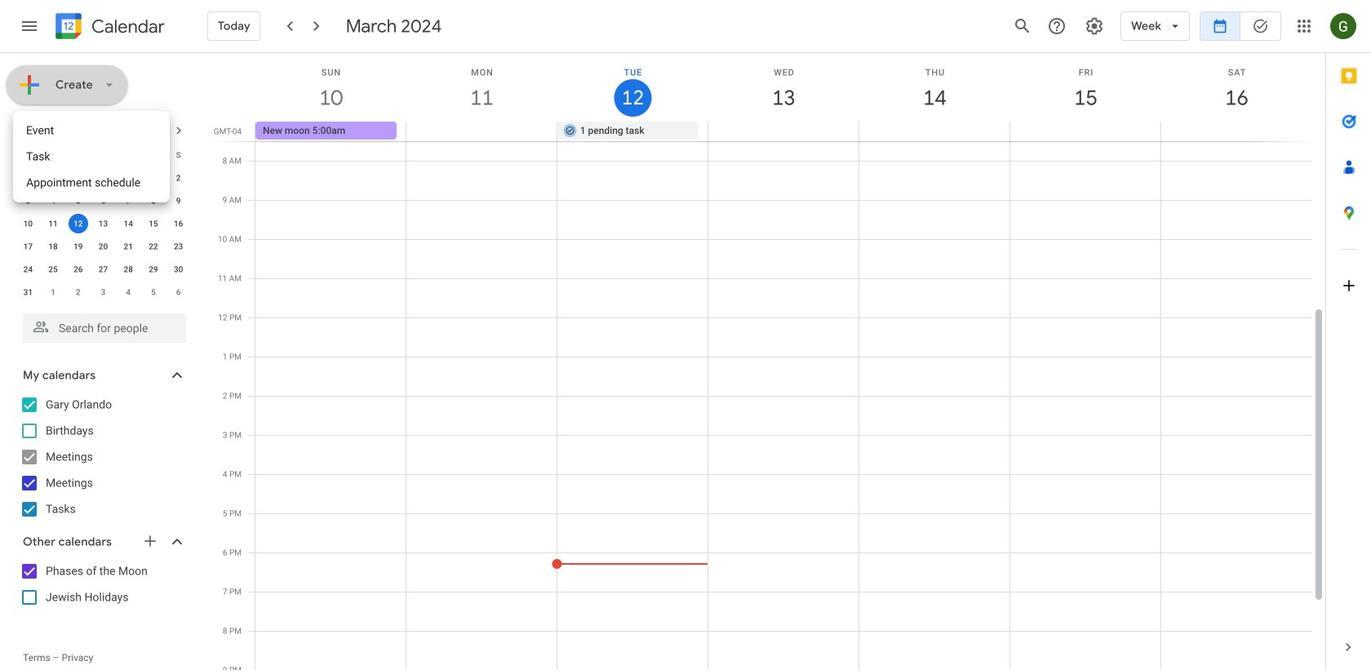 Task type: describe. For each thing, give the bounding box(es) containing it.
heading inside calendar "element"
[[88, 17, 165, 36]]

29 element
[[144, 260, 163, 279]]

23 element
[[169, 237, 188, 256]]

28 element
[[119, 260, 138, 279]]

april 5 element
[[144, 282, 163, 302]]

3 element
[[18, 191, 38, 211]]

april 1 element
[[43, 282, 63, 302]]

30 element
[[169, 260, 188, 279]]

april 6 element
[[169, 282, 188, 302]]

april 3 element
[[93, 282, 113, 302]]

24 element
[[18, 260, 38, 279]]

15 element
[[144, 214, 163, 233]]

5 element
[[68, 191, 88, 211]]

other calendars list
[[3, 558, 202, 611]]

21 element
[[119, 237, 138, 256]]

22 element
[[144, 237, 163, 256]]

4 element
[[43, 191, 63, 211]]

10 element
[[18, 214, 38, 233]]

2 element
[[169, 168, 188, 188]]

february 25 element
[[18, 168, 38, 188]]

february 26 element
[[43, 168, 63, 188]]

17 element
[[18, 237, 38, 256]]

main drawer image
[[20, 16, 39, 36]]

february 27 element
[[68, 168, 88, 188]]

8 element
[[144, 191, 163, 211]]

settings menu image
[[1085, 16, 1105, 36]]



Task type: locate. For each thing, give the bounding box(es) containing it.
12, today element
[[68, 214, 88, 233]]

26 element
[[68, 260, 88, 279]]

27 element
[[93, 260, 113, 279]]

row group
[[16, 167, 191, 304]]

25 element
[[43, 260, 63, 279]]

calendar element
[[52, 10, 165, 46]]

31 element
[[18, 282, 38, 302]]

14 element
[[119, 214, 138, 233]]

13 element
[[93, 214, 113, 233]]

add other calendars image
[[142, 533, 158, 549]]

april 2 element
[[68, 282, 88, 302]]

tab list
[[1327, 53, 1371, 625]]

11 element
[[43, 214, 63, 233]]

18 element
[[43, 237, 63, 256]]

7 element
[[119, 191, 138, 211]]

16 element
[[169, 214, 188, 233]]

20 element
[[93, 237, 113, 256]]

april 4 element
[[119, 282, 138, 302]]

Search for people text field
[[33, 313, 176, 343]]

9 element
[[169, 191, 188, 211]]

february 28 element
[[93, 168, 113, 188]]

19 element
[[68, 237, 88, 256]]

february 29 element
[[119, 168, 138, 188]]

6 element
[[93, 191, 113, 211]]

None search field
[[0, 307, 202, 343]]

grid
[[209, 53, 1326, 670]]

row
[[248, 122, 1326, 141], [16, 144, 191, 167], [16, 167, 191, 189], [16, 189, 191, 212], [16, 212, 191, 235], [16, 235, 191, 258], [16, 258, 191, 281], [16, 281, 191, 304]]

my calendars list
[[3, 392, 202, 522]]

cell
[[406, 122, 557, 141], [708, 122, 859, 141], [859, 122, 1010, 141], [1010, 122, 1161, 141], [1161, 122, 1312, 141], [141, 167, 166, 189], [66, 212, 91, 235]]

heading
[[88, 17, 165, 36]]

march 2024 grid
[[16, 144, 191, 304]]



Task type: vqa. For each thing, say whether or not it's contained in the screenshot.
the leftmost a
no



